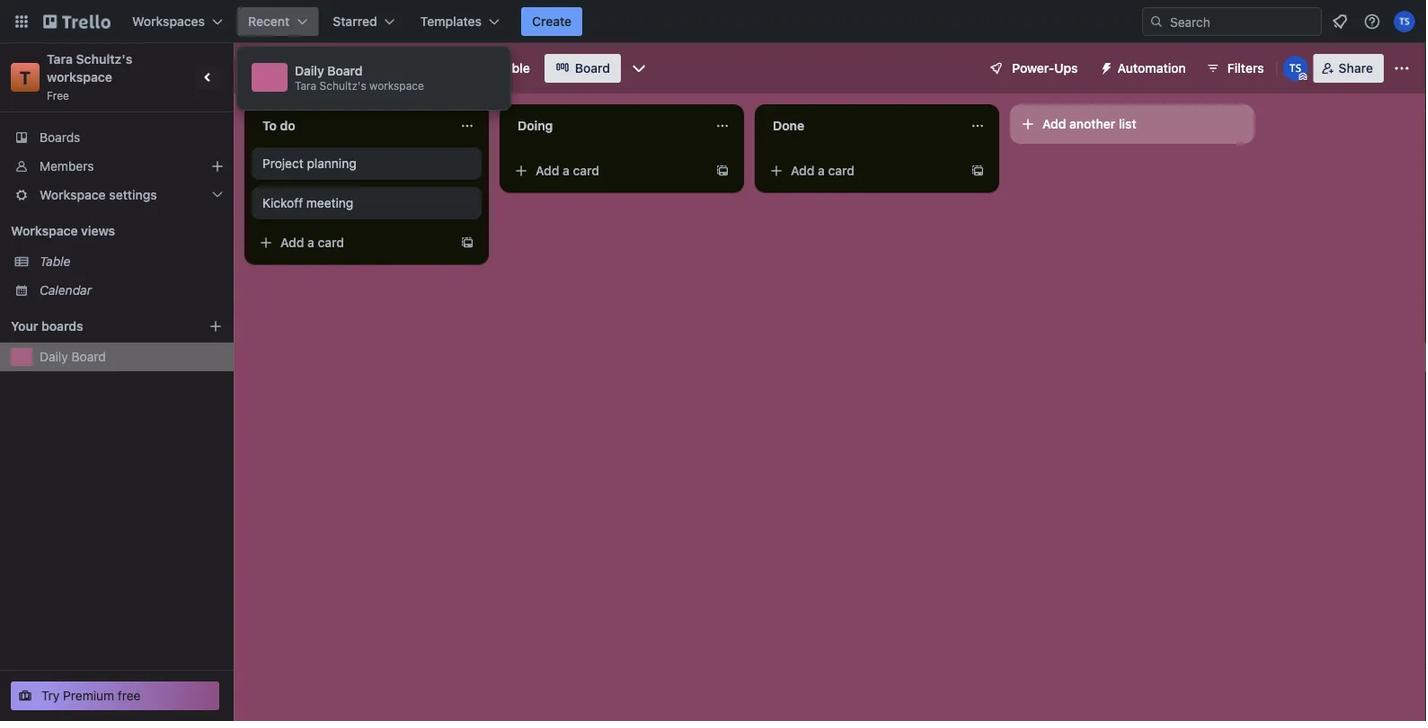 Task type: locate. For each thing, give the bounding box(es) containing it.
2 create from template… image from the left
[[971, 164, 985, 178]]

0 horizontal spatial add a card button
[[252, 228, 453, 257]]

0 horizontal spatial a
[[308, 235, 315, 250]]

add a card button down done text box
[[762, 156, 964, 185]]

views
[[81, 223, 115, 238]]

add for done
[[791, 163, 815, 178]]

workspace down members
[[40, 187, 106, 202]]

workspace
[[47, 70, 112, 85], [370, 79, 424, 92]]

add inside button
[[1043, 116, 1067, 131]]

workspace
[[423, 61, 489, 76], [40, 187, 106, 202], [11, 223, 78, 238]]

doing
[[518, 118, 553, 133]]

project
[[263, 156, 304, 171]]

table link
[[40, 253, 223, 271]]

tara
[[47, 52, 73, 67], [295, 79, 317, 92]]

Board name text field
[[248, 54, 354, 83]]

add for doing
[[536, 163, 560, 178]]

0 horizontal spatial tara
[[47, 52, 73, 67]]

workspace inside workspace visible button
[[423, 61, 489, 76]]

create button
[[521, 7, 583, 36]]

workspace up the free
[[47, 70, 112, 85]]

tara up the free
[[47, 52, 73, 67]]

daily board down boards
[[40, 349, 106, 364]]

kickoff meeting
[[263, 196, 354, 210]]

2 horizontal spatial a
[[818, 163, 825, 178]]

a for to do
[[308, 235, 315, 250]]

workspace for workspace views
[[11, 223, 78, 238]]

daily board tara schultz's workspace
[[295, 63, 424, 92]]

0 vertical spatial workspace
[[423, 61, 489, 76]]

share button
[[1314, 54, 1385, 83]]

workspaces button
[[121, 7, 234, 36]]

t link
[[11, 63, 40, 92]]

add
[[1043, 116, 1067, 131], [536, 163, 560, 178], [791, 163, 815, 178], [281, 235, 304, 250]]

add another list button
[[1011, 104, 1255, 144]]

1 vertical spatial tara
[[295, 79, 317, 92]]

starred
[[333, 14, 377, 29]]

settings
[[109, 187, 157, 202]]

1 horizontal spatial daily board
[[257, 58, 345, 78]]

0 vertical spatial tara
[[47, 52, 73, 67]]

tara schultz's workspace link
[[47, 52, 136, 85]]

0 horizontal spatial daily board
[[40, 349, 106, 364]]

add a card button down kickoff meeting link
[[252, 228, 453, 257]]

0 vertical spatial daily board
[[257, 58, 345, 78]]

customize views image
[[630, 59, 648, 77]]

1 horizontal spatial workspace
[[370, 79, 424, 92]]

members link
[[0, 152, 234, 181]]

1 horizontal spatial schultz's
[[320, 79, 367, 92]]

0 horizontal spatial create from template… image
[[716, 164, 730, 178]]

create from template… image
[[716, 164, 730, 178], [971, 164, 985, 178]]

templates
[[420, 14, 482, 29]]

daily board down recent popup button
[[257, 58, 345, 78]]

star or unstar board image
[[365, 61, 380, 76]]

2 vertical spatial workspace
[[11, 223, 78, 238]]

1 horizontal spatial add a card button
[[507, 156, 708, 185]]

card down doing text field
[[573, 163, 600, 178]]

a down done text box
[[818, 163, 825, 178]]

automation
[[1118, 61, 1187, 76]]

0 horizontal spatial card
[[318, 235, 344, 250]]

1 horizontal spatial tara
[[295, 79, 317, 92]]

a
[[563, 163, 570, 178], [818, 163, 825, 178], [308, 235, 315, 250]]

workspace down star or unstar board image
[[370, 79, 424, 92]]

free
[[47, 89, 69, 102]]

daily board inside text field
[[257, 58, 345, 78]]

calendar link
[[40, 281, 223, 299]]

workspace for workspace settings
[[40, 187, 106, 202]]

schultz's down "back to home" image
[[76, 52, 132, 67]]

workspace inside workspace settings popup button
[[40, 187, 106, 202]]

add a card button
[[507, 156, 708, 185], [762, 156, 964, 185], [252, 228, 453, 257]]

schultz's inside daily board tara schultz's workspace
[[320, 79, 367, 92]]

sm image
[[1093, 54, 1118, 79]]

another
[[1070, 116, 1116, 131]]

add a card button down doing text field
[[507, 156, 708, 185]]

board link
[[545, 54, 621, 83]]

try premium free
[[41, 688, 141, 703]]

1 horizontal spatial card
[[573, 163, 600, 178]]

power-ups button
[[977, 54, 1089, 83]]

1 horizontal spatial create from template… image
[[971, 164, 985, 178]]

card down meeting
[[318, 235, 344, 250]]

board
[[299, 58, 345, 78], [575, 61, 610, 76], [328, 63, 363, 78], [72, 349, 106, 364]]

Doing text field
[[507, 111, 705, 140]]

add down the kickoff
[[281, 235, 304, 250]]

add a card
[[536, 163, 600, 178], [791, 163, 855, 178], [281, 235, 344, 250]]

2 horizontal spatial add a card button
[[762, 156, 964, 185]]

add a card for done
[[791, 163, 855, 178]]

add left another
[[1043, 116, 1067, 131]]

workspace down templates popup button
[[423, 61, 489, 76]]

0 vertical spatial schultz's
[[76, 52, 132, 67]]

1 horizontal spatial add a card
[[536, 163, 600, 178]]

Search field
[[1164, 8, 1322, 35]]

2 horizontal spatial card
[[829, 163, 855, 178]]

schultz's
[[76, 52, 132, 67], [320, 79, 367, 92]]

workspace views
[[11, 223, 115, 238]]

open information menu image
[[1364, 13, 1382, 31]]

1 create from template… image from the left
[[716, 164, 730, 178]]

recent
[[248, 14, 290, 29]]

calendar
[[40, 283, 92, 298]]

card down done text box
[[829, 163, 855, 178]]

card for to do
[[318, 235, 344, 250]]

search image
[[1150, 14, 1164, 29]]

2 horizontal spatial add a card
[[791, 163, 855, 178]]

1 vertical spatial workspace
[[40, 187, 106, 202]]

daily
[[257, 58, 296, 78], [295, 63, 324, 78], [40, 349, 68, 364]]

recent button
[[237, 7, 319, 36]]

workspace inside daily board tara schultz's workspace
[[370, 79, 424, 92]]

1 horizontal spatial a
[[563, 163, 570, 178]]

meeting
[[306, 196, 354, 210]]

a down kickoff meeting
[[308, 235, 315, 250]]

add a card for to do
[[281, 235, 344, 250]]

a down doing text field
[[563, 163, 570, 178]]

show menu image
[[1394, 59, 1412, 77]]

daily board
[[257, 58, 345, 78], [40, 349, 106, 364]]

schultz's inside tara schultz's workspace free
[[76, 52, 132, 67]]

table
[[40, 254, 71, 269]]

tara up do
[[295, 79, 317, 92]]

schultz's down star or unstar board image
[[320, 79, 367, 92]]

1 vertical spatial daily board
[[40, 349, 106, 364]]

1 vertical spatial schultz's
[[320, 79, 367, 92]]

premium
[[63, 688, 114, 703]]

try
[[41, 688, 60, 703]]

workspace settings button
[[0, 181, 234, 209]]

tara schultz (taraschultz7) image
[[1394, 11, 1416, 32]]

filters button
[[1201, 54, 1270, 83]]

workspace navigation collapse icon image
[[196, 65, 221, 90]]

workspace inside tara schultz's workspace free
[[47, 70, 112, 85]]

kickoff meeting link
[[263, 194, 471, 212]]

0 horizontal spatial add a card
[[281, 235, 344, 250]]

add down doing
[[536, 163, 560, 178]]

add a card down kickoff meeting
[[281, 235, 344, 250]]

0 horizontal spatial workspace
[[47, 70, 112, 85]]

add a card down done on the top
[[791, 163, 855, 178]]

0 horizontal spatial schultz's
[[76, 52, 132, 67]]

share
[[1339, 61, 1374, 76]]

workspace up "table"
[[11, 223, 78, 238]]

done
[[773, 118, 805, 133]]

daily board link
[[40, 348, 223, 366]]

card
[[573, 163, 600, 178], [829, 163, 855, 178], [318, 235, 344, 250]]

add a card down doing
[[536, 163, 600, 178]]

kickoff
[[263, 196, 303, 210]]

add down done on the top
[[791, 163, 815, 178]]

tara inside tara schultz's workspace free
[[47, 52, 73, 67]]



Task type: vqa. For each thing, say whether or not it's contained in the screenshot.
marketing & social media link
no



Task type: describe. For each thing, give the bounding box(es) containing it.
add a card button for done
[[762, 156, 964, 185]]

power-ups
[[1013, 61, 1078, 76]]

board inside daily board tara schultz's workspace
[[328, 63, 363, 78]]

starred button
[[322, 7, 406, 36]]

To do text field
[[252, 111, 450, 140]]

board inside 'board' link
[[575, 61, 610, 76]]

filters
[[1228, 61, 1265, 76]]

a for done
[[818, 163, 825, 178]]

add a card button for doing
[[507, 156, 708, 185]]

workspaces
[[132, 14, 205, 29]]

add a card button for to do
[[252, 228, 453, 257]]

workspace visible button
[[390, 54, 541, 83]]

tara inside daily board tara schultz's workspace
[[295, 79, 317, 92]]

create from template… image
[[460, 236, 475, 250]]

add for to do
[[281, 235, 304, 250]]

project planning link
[[263, 155, 471, 173]]

free
[[118, 688, 141, 703]]

members
[[40, 159, 94, 174]]

project planning
[[263, 156, 357, 171]]

card for doing
[[573, 163, 600, 178]]

workspace for workspace visible
[[423, 61, 489, 76]]

add board image
[[209, 319, 223, 334]]

board inside daily board text field
[[299, 58, 345, 78]]

your boards
[[11, 319, 83, 334]]

board inside the daily board link
[[72, 349, 106, 364]]

do
[[280, 118, 296, 133]]

back to home image
[[43, 7, 111, 36]]

0 notifications image
[[1330, 11, 1351, 32]]

automation button
[[1093, 54, 1197, 83]]

card for done
[[829, 163, 855, 178]]

to
[[263, 118, 277, 133]]

your boards with 1 items element
[[11, 316, 182, 337]]

create
[[532, 14, 572, 29]]

tara schultz's workspace free
[[47, 52, 136, 102]]

workspace settings
[[40, 187, 157, 202]]

this member is an admin of this board. image
[[1300, 73, 1308, 81]]

ups
[[1055, 61, 1078, 76]]

workspace visible
[[423, 61, 530, 76]]

try premium free button
[[11, 681, 219, 710]]

t
[[20, 67, 31, 88]]

boards
[[41, 319, 83, 334]]

Done text field
[[762, 111, 960, 140]]

visible
[[492, 61, 530, 76]]

boards link
[[0, 123, 234, 152]]

daily inside daily board tara schultz's workspace
[[295, 63, 324, 78]]

boards
[[40, 130, 80, 145]]

templates button
[[410, 7, 511, 36]]

a for doing
[[563, 163, 570, 178]]

create from template… image for done
[[971, 164, 985, 178]]

add another list
[[1043, 116, 1137, 131]]

list
[[1119, 116, 1137, 131]]

create from template… image for doing
[[716, 164, 730, 178]]

your
[[11, 319, 38, 334]]

power-
[[1013, 61, 1055, 76]]

daily inside text field
[[257, 58, 296, 78]]

add a card for doing
[[536, 163, 600, 178]]

primary element
[[0, 0, 1427, 43]]

tara schultz (taraschultz7) image
[[1284, 56, 1309, 81]]

to do
[[263, 118, 296, 133]]

planning
[[307, 156, 357, 171]]



